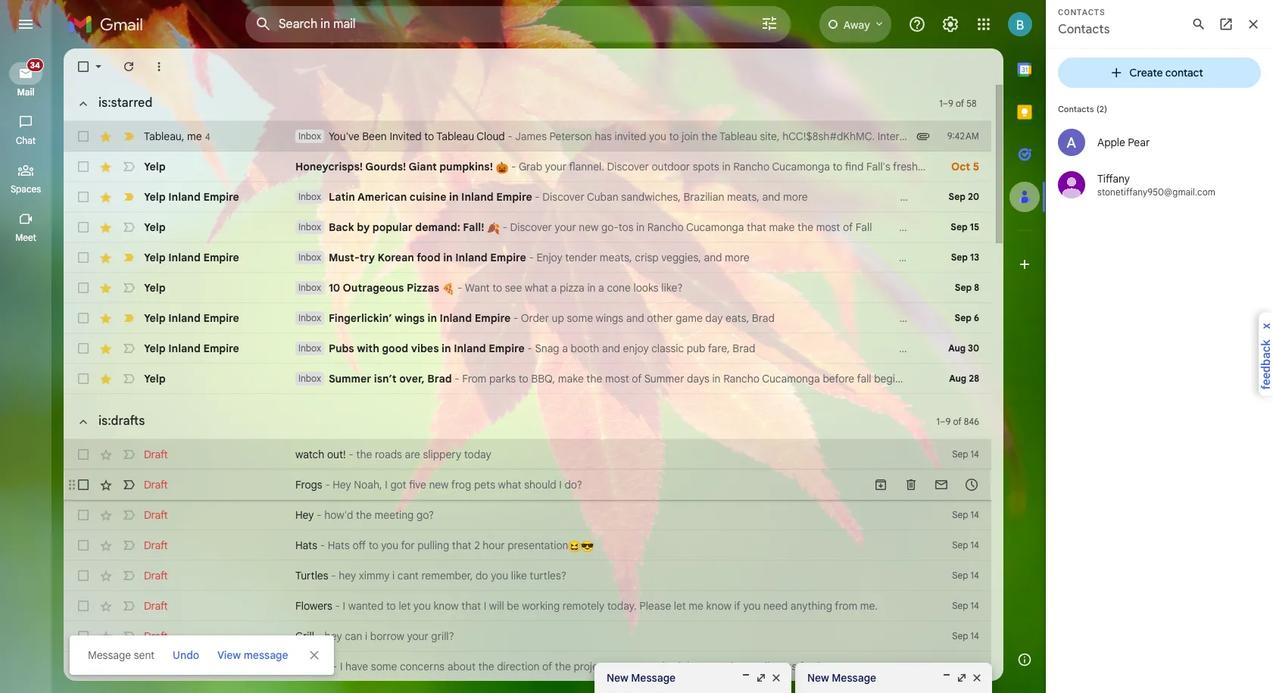 Task type: describe. For each thing, give the bounding box(es) containing it.
pulling
[[418, 539, 450, 552]]

tableau , me 4
[[144, 129, 210, 143]]

inbox for pubs
[[299, 343, 321, 354]]

- discover your new go-tos in rancho cucamonga that make the most of fall͏ ͏  ͏ ͏ ͏ ͏͏ ͏ ͏ ͏ ͏ ͏͏ ͏ ͏ ͏ ͏ ͏͏ ͏ ͏ ͏ ͏ ͏͏ ͏ ͏ ͏ ͏ ͏͏ ͏ ͏ ͏ ͏ ͏͏ ͏ ͏ ͏ ͏ ͏͏  ͏ ͏ ͏ ͏ ͏͏ ͏ ͏ ͏ ͏ ͏͏ ͏ ͏ ͏ ͏ ͏͏ ͏ ͏ ͏ ͏ ͏͏ ͏ ͏ ͏ ͏
[[500, 221, 1033, 234]]

draft for watch out! - the roads are slippery today
[[144, 448, 168, 461]]

14 row from the top
[[64, 561, 992, 591]]

of down enjoy
[[632, 372, 642, 386]]

enjoy
[[537, 251, 563, 264]]

2 vertical spatial cucamonga
[[763, 372, 821, 386]]

draft for hey - how'd the meeting go?
[[144, 508, 168, 522]]

sep 14 for grill - hey can i borrow your grill?
[[953, 630, 980, 642]]

hey - how'd the meeting go?
[[296, 508, 434, 522]]

sep 15
[[951, 221, 980, 233]]

to right off
[[369, 539, 379, 552]]

- hats off to you for pulling that 2 hour presentation
[[318, 539, 569, 552]]

aug 28
[[950, 373, 980, 384]]

project - i have some concerns about the direction of the project. can we schedule a  meeting to discuss further?
[[296, 660, 839, 674]]

34 link
[[9, 58, 44, 85]]

do?
[[565, 478, 582, 492]]

1 vertical spatial brad
[[733, 342, 756, 355]]

1 vertical spatial what
[[498, 478, 522, 492]]

today
[[464, 448, 492, 461]]

aug 30
[[949, 343, 980, 354]]

grill?
[[431, 630, 455, 643]]

2 vertical spatial brad
[[428, 372, 452, 386]]

can
[[345, 630, 363, 643]]

😎 image
[[581, 540, 594, 553]]

0 vertical spatial cucamonga
[[772, 160, 830, 174]]

bbq,
[[531, 372, 556, 386]]

not important switch for 17th row from the top
[[121, 659, 136, 674]]

hey for hey ximmy i cant remember, do you like turtles?
[[339, 569, 356, 583]]

1 horizontal spatial what
[[525, 281, 549, 295]]

1 horizontal spatial tableau
[[437, 130, 474, 143]]

🍕 image
[[442, 283, 455, 295]]

1 summer from the left
[[329, 372, 371, 386]]

Search in mail text field
[[279, 17, 718, 32]]

spaces
[[11, 183, 41, 195]]

in right spots
[[723, 160, 731, 174]]

direction
[[497, 660, 540, 674]]

fall!
[[463, 221, 485, 234]]

1 hats from the left
[[296, 539, 318, 552]]

make for bbq,
[[558, 372, 584, 386]]

- right out! on the left bottom of the page
[[349, 448, 354, 461]]

sep 14 for watch out! - the roads are slippery today
[[953, 449, 980, 460]]

draft for grill - hey can i borrow your grill?
[[144, 630, 168, 643]]

15 row from the top
[[64, 591, 992, 621]]

for
[[401, 539, 415, 552]]

1 horizontal spatial meats,
[[727, 190, 760, 204]]

- left snag
[[528, 342, 533, 355]]

inbox summer isn't over, brad - from parks to bbq, make the most of summer days in rancho cucamonga before  fall begins͏ ͏ ͏ ͏ ͏ ͏͏ ͏ ͏ ͏ ͏ ͏͏ ͏ ͏ ͏ ͏ ͏͏ ͏ ͏ ͏ ͏ ͏͏ ͏ ͏ ͏ ͏ ͏͏ ͏ ͏ ͏ ͏  ͏͏ ͏ ͏ ͏ ͏ ͏͏ ͏ ͏ ͏ ͏ ͏͏ ͏ ͏ ͏ ͏ ͏͏ ͏ ͏ ͏ ͏ ͏͏ ͏ ͏
[[299, 372, 1048, 386]]

has attachment image
[[916, 129, 931, 144]]

a right schedule
[[698, 660, 704, 674]]

fingerlickin'
[[329, 311, 392, 325]]

you left for
[[381, 539, 399, 552]]

2 yelp from the top
[[144, 190, 166, 204]]

of left the fall͏
[[843, 221, 853, 234]]

the right "about"
[[479, 660, 495, 674]]

before
[[823, 372, 855, 386]]

have
[[346, 660, 368, 674]]

from
[[462, 372, 487, 386]]

5
[[973, 160, 980, 174]]

you down turtles - hey ximmy i cant remember, do you like turtles?
[[414, 599, 431, 613]]

not important switch for second row from the top of the main content containing is:starred
[[121, 159, 136, 174]]

search in mail image
[[250, 11, 277, 38]]

2 summer from the left
[[645, 372, 685, 386]]

4 row from the top
[[64, 212, 1033, 242]]

brazilian
[[684, 190, 725, 204]]

and left enjoy
[[602, 342, 621, 355]]

- left have
[[333, 660, 337, 674]]

9 row from the top
[[64, 364, 1048, 394]]

today.
[[608, 599, 637, 613]]

inbox for summer
[[299, 373, 321, 384]]

and right veggies,
[[704, 251, 723, 264]]

popular
[[373, 221, 413, 234]]

0 vertical spatial that
[[747, 221, 767, 234]]

turtles?
[[530, 569, 567, 583]]

the left roads
[[356, 448, 372, 461]]

- right turtles
[[331, 569, 336, 583]]

to right invited
[[425, 130, 434, 143]]

0 vertical spatial new
[[579, 221, 599, 234]]

to left close icon
[[749, 660, 759, 674]]

important because you marked it as important. switch for must-try korean food in inland empire
[[121, 250, 136, 265]]

0 vertical spatial discover
[[607, 160, 649, 174]]

support image
[[909, 15, 927, 33]]

enjoy
[[623, 342, 649, 355]]

the down the booth
[[587, 372, 603, 386]]

inbox for must-
[[299, 252, 321, 263]]

- want to see what a pizza in a cone looks like? ͏ ͏ ͏ ͏ ͏ ͏ ͏ ͏ ͏ ͏͏ ͏ ͏ ͏ ͏  ͏͏ ͏ ͏ ͏ ͏ ͏ ͏ ͏ ͏ ͏ ͏͏ ͏ ͏ ͏ ͏ ͏ ͏ ͏ ͏ ͏ ͏͏ ͏ ͏ ͏ ͏ ͏ ͏ ͏ ͏ ͏ ͏͏ ͏ ͏ ͏ ͏ ͏  ͏ ͏ ͏ ͏ ͏ ͏ ͏ ͏ ͏ ͏ ͏ ͏ ͏ ͏ ͏ ͏ ͏ ͏ ͏ ͏ ͏ ͏͏ ͏ ͏
[[455, 281, 884, 295]]

0 vertical spatial rancho
[[734, 160, 770, 174]]

view message link
[[211, 642, 294, 669]]

14 for turtles - hey ximmy i cant remember, do you like turtles?
[[971, 570, 980, 581]]

been
[[362, 130, 387, 143]]

a left cone
[[599, 281, 605, 295]]

- up turtles
[[320, 539, 325, 552]]

anything
[[791, 599, 833, 613]]

please
[[640, 599, 672, 613]]

😆 image
[[569, 540, 581, 553]]

- right 🎃 icon
[[511, 160, 516, 174]]

– for is:starred
[[943, 97, 949, 109]]

3 14 from the top
[[971, 540, 980, 551]]

outrageous
[[343, 281, 404, 295]]

- right "🍕" image
[[458, 281, 463, 295]]

fare,
[[708, 342, 730, 355]]

of left the 846
[[954, 416, 962, 427]]

food
[[417, 251, 441, 264]]

are
[[405, 448, 421, 461]]

more image
[[152, 59, 167, 74]]

settings image
[[942, 15, 960, 33]]

1 yelp from the top
[[144, 160, 166, 174]]

- left how'd
[[317, 508, 322, 522]]

day
[[706, 311, 723, 325]]

and up - discover your new go-tos in rancho cucamonga that make the most of fall͏ ͏  ͏ ͏ ͏ ͏͏ ͏ ͏ ͏ ͏ ͏͏ ͏ ͏ ͏ ͏ ͏͏ ͏ ͏ ͏ ͏ ͏͏ ͏ ͏ ͏ ͏ ͏͏ ͏ ͏ ͏ ͏ ͏͏ ͏ ͏ ͏ ͏ ͏͏  ͏ ͏ ͏ ͏ ͏͏ ͏ ͏ ͏ ͏ ͏͏ ͏ ͏ ͏ ͏ ͏͏ ͏ ͏ ͏ ͏ ͏͏ ͏ ͏ ͏ ͏
[[763, 190, 781, 204]]

sep 14 for project - i have some concerns about the direction of the project. can we schedule a  meeting to discuss further?
[[953, 661, 980, 672]]

5 inbox from the top
[[299, 282, 321, 293]]

you right do at the bottom left of page
[[491, 569, 509, 583]]

can
[[613, 660, 633, 674]]

not important switch for 13th row from the top
[[121, 538, 136, 553]]

1 vertical spatial me
[[689, 599, 704, 613]]

mail
[[17, 86, 35, 98]]

noah,
[[354, 478, 382, 492]]

i for ximmy
[[393, 569, 395, 583]]

cuban
[[587, 190, 619, 204]]

i left do?
[[559, 478, 562, 492]]

concerns
[[400, 660, 445, 674]]

in right the days
[[713, 372, 721, 386]]

spaces heading
[[0, 183, 52, 196]]

off
[[353, 539, 366, 552]]

is:starred
[[99, 95, 153, 111]]

want
[[465, 281, 490, 295]]

hey for hey can i borrow your grill?
[[325, 630, 342, 643]]

1 vertical spatial rancho
[[648, 221, 684, 234]]

is:drafts button
[[68, 407, 151, 437]]

in up vibes on the left of page
[[428, 311, 437, 325]]

discuss
[[761, 660, 797, 674]]

frogs
[[296, 478, 323, 492]]

0 horizontal spatial tableau
[[144, 129, 182, 143]]

in right 'tos'
[[637, 221, 645, 234]]

inbox for latin
[[299, 191, 321, 202]]

draft for frogs - hey noah, i got five new frog pets what should i do?
[[144, 478, 168, 492]]

1 – 9 of 846
[[937, 416, 980, 427]]

good
[[382, 342, 409, 355]]

0 vertical spatial hey
[[333, 478, 351, 492]]

new for close icon
[[607, 671, 629, 685]]

vibes
[[411, 342, 439, 355]]

14 for watch out! - the roads are slippery today
[[971, 449, 980, 460]]

🍂 image
[[487, 222, 500, 235]]

sep 6
[[955, 312, 980, 324]]

6
[[974, 312, 980, 324]]

the left project.
[[555, 660, 571, 674]]

flannel.
[[569, 160, 605, 174]]

your for new
[[555, 221, 576, 234]]

5 row from the top
[[64, 242, 992, 273]]

7 row from the top
[[64, 303, 992, 333]]

10 row from the top
[[64, 439, 992, 470]]

a left pizza
[[551, 281, 557, 295]]

3 row from the top
[[64, 182, 1009, 212]]

toolbar inside main content
[[866, 477, 987, 493]]

over,
[[399, 372, 425, 386]]

new message for minimize image associated with close icon pop out image
[[607, 671, 676, 685]]

7 yelp from the top
[[144, 342, 166, 355]]

- right cloud
[[508, 130, 513, 143]]

parks
[[489, 372, 516, 386]]

0 vertical spatial brad
[[752, 311, 775, 325]]

of right direction
[[543, 660, 553, 674]]

- right frogs
[[325, 478, 330, 492]]

in right cuisine at left top
[[449, 190, 459, 204]]

oct 5
[[952, 160, 980, 174]]

see
[[505, 281, 522, 295]]

i for can
[[365, 630, 368, 643]]

schedule
[[652, 660, 696, 674]]

inbox for fingerlickin'
[[299, 312, 321, 324]]

by
[[357, 221, 370, 234]]

12 row from the top
[[64, 500, 992, 530]]

inbox must-try korean food in inland empire - enjoy tender meats, crisp veggies, and more ͏ ͏ ͏ ͏ ͏ ͏ ͏ ͏ ͏ ͏ ͏ ͏ ͏ ͏ ͏ ͏  ͏ ͏ ͏ ͏ ͏ ͏ ͏ ͏ ͏ ͏ ͏ ͏ ͏ ͏ ͏ ͏ ͏ ͏ ͏ ͏ ͏ ͏ ͏ ͏ ͏ ͏ ͏ ͏ ͏ ͏ ͏ ͏ ͏ ͏ ͏ ͏ ͏ ͏  ͏ ͏ ͏ ͏ ͏ ͏ ͏ ͏ ͏ ͏ ͏ ͏ ͏ ͏ ͏ ͏ ͏ ͏ ͏ ͏ ͏ ͏ ͏ ͏ ͏
[[299, 251, 964, 264]]

- left enjoy
[[529, 251, 534, 264]]

- right flowers on the left bottom
[[335, 599, 340, 613]]

1 wings from the left
[[395, 311, 425, 325]]

inbox for you've
[[299, 130, 321, 142]]

the left the fall͏
[[798, 221, 814, 234]]

is:starred button
[[68, 88, 159, 119]]

sep 13
[[952, 252, 980, 263]]

meet
[[15, 232, 36, 243]]

sep 14 for turtles - hey ximmy i cant remember, do you like turtles?
[[953, 570, 980, 581]]

me.
[[861, 599, 878, 613]]

spots
[[693, 160, 720, 174]]

a right snag
[[562, 342, 568, 355]]

i left got on the left bottom of the page
[[385, 478, 388, 492]]

cuisine
[[410, 190, 447, 204]]

sep 8
[[955, 282, 980, 293]]

sent
[[134, 649, 155, 662]]

need
[[764, 599, 788, 613]]

- right grill at bottom
[[317, 630, 322, 643]]

watch out! - the roads are slippery today
[[296, 448, 492, 461]]

freshest
[[893, 160, 933, 174]]

10
[[329, 281, 340, 295]]

fall's
[[867, 160, 891, 174]]

none checkbox inside main content
[[76, 129, 91, 144]]

cone
[[607, 281, 631, 295]]

1 vertical spatial that
[[452, 539, 472, 552]]

in right vibes on the left of page
[[442, 342, 451, 355]]

chat heading
[[0, 135, 52, 147]]

- left from
[[455, 372, 460, 386]]

3 yelp from the top
[[144, 221, 166, 234]]

out!
[[327, 448, 346, 461]]

minimize image for close image on the bottom of the page pop out image
[[941, 672, 953, 684]]

6 yelp from the top
[[144, 311, 166, 325]]

1 vertical spatial hey
[[296, 508, 314, 522]]

do
[[476, 569, 488, 583]]

17 row from the top
[[64, 652, 992, 682]]

got
[[391, 478, 407, 492]]

demand:
[[415, 221, 461, 234]]

frogs - hey noah, i got five new frog pets what should i do?
[[296, 478, 582, 492]]

not important switch for 11th row from the top
[[121, 477, 136, 493]]

new for close image on the bottom of the page
[[808, 671, 830, 685]]



Task type: vqa. For each thing, say whether or not it's contained in the screenshot.


Task type: locate. For each thing, give the bounding box(es) containing it.
toolbar
[[866, 477, 987, 493]]

row up presentation
[[64, 500, 992, 530]]

1 important because you marked it as important. switch from the top
[[121, 189, 136, 205]]

cucamonga left find in the right of the page
[[772, 160, 830, 174]]

meeting left close icon
[[707, 660, 746, 674]]

0 vertical spatial what
[[525, 281, 549, 295]]

alert
[[24, 35, 1022, 675]]

refresh image
[[121, 59, 136, 74]]

view message
[[218, 649, 288, 662]]

some right up
[[567, 311, 593, 325]]

to left "bbq,"
[[519, 372, 529, 386]]

1 horizontal spatial hats
[[328, 539, 350, 552]]

0 horizontal spatial i
[[365, 630, 368, 643]]

brad right the eats,
[[752, 311, 775, 325]]

2 inbox from the top
[[299, 191, 321, 202]]

2 14 from the top
[[971, 509, 980, 521]]

you right the if
[[744, 599, 761, 613]]

4 yelp from the top
[[144, 251, 166, 264]]

slippery
[[423, 448, 462, 461]]

row down grab
[[64, 182, 1009, 212]]

inbox left isn't
[[299, 373, 321, 384]]

3 sep 14 from the top
[[953, 540, 980, 551]]

0 vertical spatial more
[[784, 190, 808, 204]]

2 horizontal spatial message
[[832, 671, 877, 685]]

1 left the 846
[[937, 416, 940, 427]]

back
[[329, 221, 354, 234]]

outdoor
[[652, 160, 690, 174]]

message for close icon
[[631, 671, 676, 685]]

not important switch for eighth row
[[121, 341, 136, 356]]

project.
[[574, 660, 611, 674]]

frog
[[451, 478, 472, 492]]

new message right discuss
[[808, 671, 877, 685]]

1 horizontal spatial make
[[769, 221, 795, 234]]

2 pop out image from the left
[[956, 672, 968, 684]]

try
[[360, 251, 375, 264]]

0 vertical spatial –
[[943, 97, 949, 109]]

1 pop out image from the left
[[755, 672, 768, 684]]

inbox
[[299, 130, 321, 142], [299, 191, 321, 202], [299, 221, 321, 233], [299, 252, 321, 263], [299, 282, 321, 293], [299, 312, 321, 324], [299, 343, 321, 354], [299, 373, 321, 384]]

0 horizontal spatial most
[[605, 372, 629, 386]]

1 horizontal spatial wings
[[596, 311, 624, 325]]

draft for turtles - hey ximmy i cant remember, do you like turtles?
[[144, 569, 168, 583]]

pop out image left close icon
[[755, 672, 768, 684]]

0 horizontal spatial hats
[[296, 539, 318, 552]]

9 left the 846
[[946, 416, 951, 427]]

1 sep 14 from the top
[[953, 449, 980, 460]]

1 horizontal spatial minimize image
[[941, 672, 953, 684]]

0 vertical spatial meats,
[[727, 190, 760, 204]]

brad
[[752, 311, 775, 325], [733, 342, 756, 355], [428, 372, 452, 386]]

let right please
[[674, 599, 686, 613]]

1 horizontal spatial i
[[393, 569, 395, 583]]

other
[[647, 311, 673, 325]]

0 vertical spatial 1
[[940, 97, 943, 109]]

1 not important switch from the top
[[121, 159, 136, 174]]

,
[[182, 129, 184, 143]]

0 horizontal spatial pop out image
[[755, 672, 768, 684]]

remotely
[[563, 599, 605, 613]]

2 vertical spatial discover
[[510, 221, 552, 234]]

1 for is:drafts
[[937, 416, 940, 427]]

4 not important switch from the top
[[121, 341, 136, 356]]

know down remember,
[[434, 599, 459, 613]]

5 not important switch from the top
[[121, 371, 136, 386]]

– left "58"
[[943, 97, 949, 109]]

1 horizontal spatial summer
[[645, 372, 685, 386]]

yelp
[[144, 160, 166, 174], [144, 190, 166, 204], [144, 221, 166, 234], [144, 251, 166, 264], [144, 281, 166, 295], [144, 311, 166, 325], [144, 342, 166, 355], [144, 372, 166, 386]]

your for flannel.
[[545, 160, 567, 174]]

1 inbox from the top
[[299, 130, 321, 142]]

0 horizontal spatial wings
[[395, 311, 425, 325]]

aug left 30
[[949, 343, 966, 354]]

0 horizontal spatial message
[[88, 649, 131, 662]]

9
[[949, 97, 954, 109], [946, 416, 951, 427]]

1 vertical spatial –
[[940, 416, 946, 427]]

1 vertical spatial aug
[[950, 373, 967, 384]]

1 horizontal spatial new
[[808, 671, 830, 685]]

6 draft from the top
[[144, 599, 168, 613]]

row up order
[[64, 273, 992, 303]]

sep 14 for hey - how'd the meeting go?
[[953, 509, 980, 521]]

advanced search options image
[[755, 8, 785, 39]]

to left find in the right of the page
[[833, 160, 843, 174]]

oct
[[952, 160, 971, 174]]

0 horizontal spatial new
[[607, 671, 629, 685]]

i right the can at the left of page
[[365, 630, 368, 643]]

1 vertical spatial new
[[429, 478, 449, 492]]

2 new from the left
[[808, 671, 830, 685]]

1 know from the left
[[434, 599, 459, 613]]

2 vertical spatial important because you marked it as important. switch
[[121, 311, 136, 326]]

new message down please
[[607, 671, 676, 685]]

grill
[[296, 630, 314, 643]]

inland
[[168, 190, 201, 204], [462, 190, 494, 204], [168, 251, 201, 264], [456, 251, 488, 264], [168, 311, 201, 325], [440, 311, 472, 325], [168, 342, 201, 355], [454, 342, 486, 355]]

8 draft from the top
[[144, 660, 168, 674]]

14 for grill - hey can i borrow your grill?
[[971, 630, 980, 642]]

me
[[187, 129, 202, 143], [689, 599, 704, 613]]

row down see
[[64, 303, 992, 333]]

aug left 28
[[950, 373, 967, 384]]

1 horizontal spatial new
[[579, 221, 599, 234]]

5 yelp from the top
[[144, 281, 166, 295]]

7 inbox from the top
[[299, 343, 321, 354]]

not important switch for tenth row from the top
[[121, 447, 136, 462]]

1 vertical spatial discover
[[543, 190, 585, 204]]

1 vertical spatial cucamonga
[[687, 221, 744, 234]]

8 not important switch from the top
[[121, 508, 136, 523]]

1 row from the top
[[64, 121, 992, 152]]

3 important because you marked it as important. switch from the top
[[121, 311, 136, 326]]

pop out image for close image on the bottom of the page
[[956, 672, 968, 684]]

hey
[[333, 478, 351, 492], [296, 508, 314, 522]]

more down - discover your new go-tos in rancho cucamonga that make the most of fall͏ ͏  ͏ ͏ ͏ ͏͏ ͏ ͏ ͏ ͏ ͏͏ ͏ ͏ ͏ ͏ ͏͏ ͏ ͏ ͏ ͏ ͏͏ ͏ ͏ ͏ ͏ ͏͏ ͏ ͏ ͏ ͏ ͏͏ ͏ ͏ ͏ ͏ ͏͏  ͏ ͏ ͏ ͏ ͏͏ ͏ ͏ ͏ ͏ ͏͏ ͏ ͏ ͏ ͏ ͏͏ ͏ ͏ ͏ ͏ ͏͏ ͏ ͏ ͏ ͏
[[725, 251, 750, 264]]

3 inbox from the top
[[299, 221, 321, 233]]

new right five
[[429, 478, 449, 492]]

row up see
[[64, 242, 992, 273]]

i left wanted
[[343, 599, 346, 613]]

not important switch
[[121, 159, 136, 174], [121, 220, 136, 235], [121, 280, 136, 296], [121, 341, 136, 356], [121, 371, 136, 386], [121, 447, 136, 462], [121, 477, 136, 493], [121, 508, 136, 523], [121, 538, 136, 553], [121, 568, 136, 583], [121, 599, 136, 614], [121, 659, 136, 674]]

inbox left fingerlickin'
[[299, 312, 321, 324]]

crisp
[[635, 251, 659, 264]]

some right have
[[371, 660, 397, 674]]

1 horizontal spatial some
[[567, 311, 593, 325]]

booth
[[571, 342, 600, 355]]

1 vertical spatial most
[[605, 372, 629, 386]]

Search in mail search field
[[246, 6, 791, 42]]

2 important because you marked it as important. switch from the top
[[121, 250, 136, 265]]

1 vertical spatial i
[[365, 630, 368, 643]]

4 draft from the top
[[144, 539, 168, 552]]

minimize image
[[740, 672, 752, 684], [941, 672, 953, 684]]

1 14 from the top
[[971, 449, 980, 460]]

9 for is:drafts
[[946, 416, 951, 427]]

pop out image
[[755, 672, 768, 684], [956, 672, 968, 684]]

navigation containing mail
[[0, 48, 53, 693]]

inbox inside inbox you've been invited to tableau cloud -
[[299, 130, 321, 142]]

10 not important switch from the top
[[121, 568, 136, 583]]

inbox latin american cuisine in inland empire - discover cuban sandwiches, brazilian meats, and more ͏ ͏ ͏ ͏ ͏ ͏ ͏ ͏ ͏ ͏ ͏  ͏ ͏ ͏ ͏ ͏ ͏ ͏ ͏ ͏ ͏ ͏ ͏ ͏ ͏ ͏ ͏ ͏ ͏ ͏ ͏ ͏ ͏ ͏ ͏ ͏ ͏ ͏ ͏ ͏ ͏ ͏ ͏ ͏ ͏ ͏ ͏ ͏ ͏  ͏ ͏ ͏ ͏ ͏ ͏ ͏ ͏ ͏ ͏ ͏ ͏ ͏ ͏ ͏ ͏ ͏ ͏ ͏ ͏ ͏ ͏ ͏ ͏ ͏
[[299, 190, 1009, 204]]

hey
[[339, 569, 356, 583], [325, 630, 342, 643]]

None checkbox
[[76, 59, 91, 74], [76, 629, 91, 644], [76, 59, 91, 74], [76, 629, 91, 644]]

6 inbox from the top
[[299, 312, 321, 324]]

will
[[489, 599, 504, 613]]

undo alert
[[167, 642, 205, 669]]

row up enjoy
[[64, 212, 1033, 242]]

0 horizontal spatial hey
[[296, 508, 314, 522]]

not important switch for 3rd row from the bottom of the main content containing is:starred
[[121, 599, 136, 614]]

0 horizontal spatial let
[[399, 599, 411, 613]]

game
[[676, 311, 703, 325]]

what right the pets
[[498, 478, 522, 492]]

hats up turtles
[[296, 539, 318, 552]]

14 for hey - how'd the meeting go?
[[971, 509, 980, 521]]

1 horizontal spatial more
[[784, 190, 808, 204]]

1 vertical spatial 9
[[946, 416, 951, 427]]

not important switch for 4th row from the bottom of the main content containing is:starred
[[121, 568, 136, 583]]

meeting down got on the left bottom of the page
[[375, 508, 414, 522]]

pop out image for close icon
[[755, 672, 768, 684]]

2 vertical spatial that
[[462, 599, 481, 613]]

hey down frogs
[[296, 508, 314, 522]]

roads
[[375, 448, 402, 461]]

9 not important switch from the top
[[121, 538, 136, 553]]

discover down flannel.
[[543, 190, 585, 204]]

0 vertical spatial your
[[545, 160, 567, 174]]

12 not important switch from the top
[[121, 659, 136, 674]]

13
[[971, 252, 980, 263]]

sandwiches,
[[622, 190, 681, 204]]

- down grab
[[535, 190, 540, 204]]

five
[[409, 478, 426, 492]]

not important switch for 6th row from the bottom of the main content containing is:starred
[[121, 508, 136, 523]]

i left cant
[[393, 569, 395, 583]]

0 horizontal spatial minimize image
[[740, 672, 752, 684]]

important because you marked it as important. switch
[[121, 189, 136, 205], [121, 250, 136, 265], [121, 311, 136, 326]]

yelp inland empire for latin
[[144, 190, 239, 204]]

in right pizza
[[588, 281, 596, 295]]

0 horizontal spatial new
[[429, 478, 449, 492]]

None checkbox
[[76, 129, 91, 144]]

4 inbox from the top
[[299, 252, 321, 263]]

6 row from the top
[[64, 273, 992, 303]]

2 row from the top
[[64, 152, 1100, 182]]

pizza
[[560, 281, 585, 295]]

row down like
[[64, 591, 992, 621]]

latin
[[329, 190, 355, 204]]

rancho
[[734, 160, 770, 174], [648, 221, 684, 234], [724, 372, 760, 386]]

cucamonga down brazilian
[[687, 221, 744, 234]]

0 horizontal spatial more
[[725, 251, 750, 264]]

and
[[763, 190, 781, 204], [704, 251, 723, 264], [626, 311, 645, 325], [602, 342, 621, 355]]

aug for snag a booth and enjoy classic pub fare, brad ͏ ͏ ͏ ͏ ͏ ͏ ͏ ͏ ͏ ͏ ͏ ͏ ͏ ͏ ͏  ͏ ͏ ͏ ͏ ͏ ͏ ͏ ͏ ͏ ͏ ͏ ͏ ͏ ͏ ͏ ͏ ͏ ͏ ͏ ͏ ͏ ͏ ͏ ͏ ͏ ͏ ͏ ͏ ͏ ͏ ͏ ͏ ͏ ͏ ͏ ͏ ͏ ͏  ͏ ͏ ͏ ͏ ͏ ͏ ͏ ͏ ͏ ͏ ͏ ͏ ͏ ͏ ͏ ͏ ͏ ͏ ͏ ͏ ͏ ͏ ͏ ͏ ͏
[[949, 343, 966, 354]]

brad right fare,
[[733, 342, 756, 355]]

most for summer
[[605, 372, 629, 386]]

1 vertical spatial some
[[371, 660, 397, 674]]

1 yelp inland empire from the top
[[144, 190, 239, 204]]

0 horizontal spatial make
[[558, 372, 584, 386]]

1 horizontal spatial meeting
[[707, 660, 746, 674]]

minimize image for close icon pop out image
[[740, 672, 752, 684]]

yelp inland empire for fingerlickin'
[[144, 311, 239, 325]]

we
[[635, 660, 649, 674]]

alert containing message sent
[[24, 35, 1022, 675]]

tableau
[[144, 129, 182, 143], [437, 130, 474, 143]]

i left 'will'
[[484, 599, 487, 613]]

i
[[385, 478, 388, 492], [559, 478, 562, 492], [343, 599, 346, 613], [484, 599, 487, 613], [340, 660, 343, 674]]

0 horizontal spatial me
[[187, 129, 202, 143]]

11 row from the top
[[64, 470, 992, 500]]

invited
[[390, 130, 422, 143]]

0 vertical spatial aug
[[949, 343, 966, 354]]

0 vertical spatial important because you marked it as important. switch
[[121, 189, 136, 205]]

8 yelp from the top
[[144, 372, 166, 386]]

row up the cuban
[[64, 152, 1100, 182]]

5 draft from the top
[[144, 569, 168, 583]]

draft for flowers - i wanted to let you know that i will be working remotely today. please let  me know if you need anything from me.
[[144, 599, 168, 613]]

let down cant
[[399, 599, 411, 613]]

minimize image left close image on the bottom of the page
[[941, 672, 953, 684]]

and left other on the top
[[626, 311, 645, 325]]

2 wings from the left
[[596, 311, 624, 325]]

cucamonga left 'before'
[[763, 372, 821, 386]]

tos
[[619, 221, 634, 234]]

more
[[784, 190, 808, 204], [725, 251, 750, 264]]

aug for from parks to bbq, make the most of summer days in rancho cucamonga before  fall begins͏ ͏ ͏ ͏ ͏ ͏͏ ͏ ͏ ͏ ͏ ͏͏ ͏ ͏ ͏ ͏ ͏͏ ͏ ͏ ͏ ͏ ͏͏ ͏ ͏ ͏ ͏ ͏͏ ͏ ͏ ͏ ͏  ͏͏ ͏ ͏ ͏ ͏ ͏͏ ͏ ͏ ͏ ͏ ͏͏ ͏ ͏ ͏ ͏ ͏͏ ͏ ͏ ͏ ͏ ͏͏ ͏ ͏
[[950, 373, 967, 384]]

6 not important switch from the top
[[121, 447, 136, 462]]

meats, up - discover your new go-tos in rancho cucamonga that make the most of fall͏ ͏  ͏ ͏ ͏ ͏͏ ͏ ͏ ͏ ͏ ͏͏ ͏ ͏ ͏ ͏ ͏͏ ͏ ͏ ͏ ͏ ͏͏ ͏ ͏ ͏ ͏ ͏͏ ͏ ͏ ͏ ͏ ͏͏ ͏ ͏ ͏ ͏ ͏͏  ͏ ͏ ͏ ͏ ͏͏ ͏ ͏ ͏ ͏ ͏͏ ͏ ͏ ͏ ͏ ͏͏ ͏ ͏ ͏ ͏ ͏͏ ͏ ͏ ͏ ͏
[[727, 190, 760, 204]]

1 new from the left
[[607, 671, 629, 685]]

inbox inside inbox pubs with good vibes in inland empire - snag a booth and enjoy classic pub fare, brad ͏ ͏ ͏ ͏ ͏ ͏ ͏ ͏ ͏ ͏ ͏ ͏ ͏ ͏ ͏  ͏ ͏ ͏ ͏ ͏ ͏ ͏ ͏ ͏ ͏ ͏ ͏ ͏ ͏ ͏ ͏ ͏ ͏ ͏ ͏ ͏ ͏ ͏ ͏ ͏ ͏ ͏ ͏ ͏ ͏ ͏ ͏ ͏ ͏ ͏ ͏ ͏ ͏  ͏ ͏ ͏ ͏ ͏ ͏ ͏ ͏ ͏ ͏ ͏ ͏ ͏ ͏ ͏ ͏ ͏ ͏ ͏ ͏ ͏ ͏ ͏ ͏ ͏
[[299, 343, 321, 354]]

snag
[[535, 342, 560, 355]]

0 vertical spatial i
[[393, 569, 395, 583]]

veggies,
[[662, 251, 702, 264]]

0 horizontal spatial know
[[434, 599, 459, 613]]

new
[[579, 221, 599, 234], [429, 478, 449, 492]]

1 horizontal spatial know
[[707, 599, 732, 613]]

8 row from the top
[[64, 333, 992, 364]]

0 vertical spatial make
[[769, 221, 795, 234]]

– for is:drafts
[[940, 416, 946, 427]]

1 vertical spatial more
[[725, 251, 750, 264]]

2 new message from the left
[[808, 671, 877, 685]]

0 vertical spatial meeting
[[375, 508, 414, 522]]

14 for flowers - i wanted to let you know that i will be working remotely today. please let  me know if you need anything from me.
[[971, 600, 980, 612]]

new left go-
[[579, 221, 599, 234]]

new message for minimize image corresponding to close image on the bottom of the page pop out image
[[808, 671, 877, 685]]

8 inbox from the top
[[299, 373, 321, 384]]

3 not important switch from the top
[[121, 280, 136, 296]]

with
[[357, 342, 380, 355]]

1 horizontal spatial hey
[[333, 478, 351, 492]]

row containing tableau
[[64, 121, 992, 152]]

5 sep 14 from the top
[[953, 600, 980, 612]]

20
[[968, 191, 980, 202]]

cant
[[398, 569, 419, 583]]

6 14 from the top
[[971, 630, 980, 642]]

me right please
[[689, 599, 704, 613]]

important because you marked it as important. switch for latin american cuisine in inland empire
[[121, 189, 136, 205]]

2 know from the left
[[707, 599, 732, 613]]

hour
[[483, 539, 505, 552]]

summer
[[329, 372, 371, 386], [645, 372, 685, 386]]

4 sep 14 from the top
[[953, 570, 980, 581]]

2 vertical spatial your
[[407, 630, 429, 643]]

sep
[[949, 191, 966, 202], [951, 221, 968, 233], [952, 252, 968, 263], [955, 282, 972, 293], [955, 312, 972, 324], [953, 449, 969, 460], [953, 509, 969, 521], [953, 540, 969, 551], [953, 570, 969, 581], [953, 600, 969, 612], [953, 630, 969, 642], [953, 661, 969, 672]]

8
[[975, 282, 980, 293]]

1 horizontal spatial me
[[689, 599, 704, 613]]

is:drafts
[[99, 414, 145, 429]]

to right wanted
[[386, 599, 396, 613]]

4 14 from the top
[[971, 570, 980, 581]]

1 vertical spatial your
[[555, 221, 576, 234]]

row down snag
[[64, 364, 1048, 394]]

most down inbox pubs with good vibes in inland empire - snag a booth and enjoy classic pub fare, brad ͏ ͏ ͏ ͏ ͏ ͏ ͏ ͏ ͏ ͏ ͏ ͏ ͏ ͏ ͏  ͏ ͏ ͏ ͏ ͏ ͏ ͏ ͏ ͏ ͏ ͏ ͏ ͏ ͏ ͏ ͏ ͏ ͏ ͏ ͏ ͏ ͏ ͏ ͏ ͏ ͏ ͏ ͏ ͏ ͏ ͏ ͏ ͏ ͏ ͏ ͏ ͏ ͏  ͏ ͏ ͏ ͏ ͏ ͏ ͏ ͏ ͏ ͏ ͏ ͏ ͏ ͏ ͏ ͏ ͏ ͏ ͏ ͏ ͏ ͏ ͏ ͏ ͏
[[605, 372, 629, 386]]

1 vertical spatial 1
[[937, 416, 940, 427]]

new left we
[[607, 671, 629, 685]]

2 hats from the left
[[328, 539, 350, 552]]

me right ,
[[187, 129, 202, 143]]

2 draft from the top
[[144, 478, 168, 492]]

yelp inland empire for pubs
[[144, 342, 239, 355]]

0 vertical spatial 9
[[949, 97, 954, 109]]

2 yelp inland empire from the top
[[144, 251, 239, 264]]

1 minimize image from the left
[[740, 672, 752, 684]]

of left "58"
[[956, 97, 965, 109]]

0 horizontal spatial summer
[[329, 372, 371, 386]]

inbox inside the inbox fingerlickin' wings in inland empire - order up some wings and other game day eats, brad ͏ ͏ ͏ ͏ ͏ ͏ ͏ ͏ ͏ ͏ ͏ ͏ ͏  ͏ ͏ ͏ ͏ ͏ ͏ ͏ ͏ ͏ ͏ ͏ ͏ ͏ ͏ ͏ ͏ ͏ ͏ ͏ ͏ ͏ ͏ ͏ ͏ ͏ ͏ ͏ ͏ ͏ ͏ ͏ ͏ ͏ ͏ ͏ ͏ ͏ ͏  ͏ ͏ ͏ ͏ ͏ ͏ ͏ ͏ ͏ ͏ ͏ ͏ ͏ ͏ ͏ ͏ ͏ ͏ ͏ ͏ ͏ ͏ ͏ ͏ ͏
[[299, 312, 321, 324]]

pumpkins!
[[440, 160, 493, 174]]

sep 20
[[949, 191, 980, 202]]

inbox inside 'inbox summer isn't over, brad - from parks to bbq, make the most of summer days in rancho cucamonga before  fall begins͏ ͏ ͏ ͏ ͏ ͏͏ ͏ ͏ ͏ ͏ ͏͏ ͏ ͏ ͏ ͏ ͏͏ ͏ ͏ ͏ ͏ ͏͏ ͏ ͏ ͏ ͏ ͏͏ ͏ ͏ ͏ ͏  ͏͏ ͏ ͏ ͏ ͏ ͏͏ ͏ ͏ ͏ ͏ ͏͏ ͏ ͏ ͏ ͏ ͏͏ ͏ ͏ ͏ ͏ ͏͏ ͏ ͏'
[[299, 373, 321, 384]]

7 14 from the top
[[971, 661, 980, 672]]

what right see
[[525, 281, 549, 295]]

15
[[970, 221, 980, 233]]

main content containing is:starred
[[64, 48, 1100, 693]]

2 let from the left
[[674, 599, 686, 613]]

tableau left 4 at the top of page
[[144, 129, 182, 143]]

make
[[769, 221, 795, 234], [558, 372, 584, 386]]

7 draft from the top
[[144, 630, 168, 643]]

- left order
[[514, 311, 518, 325]]

2 minimize image from the left
[[941, 672, 953, 684]]

1 new message from the left
[[607, 671, 676, 685]]

your
[[545, 160, 567, 174], [555, 221, 576, 234], [407, 630, 429, 643]]

4 yelp inland empire from the top
[[144, 342, 239, 355]]

navigation
[[0, 48, 53, 693]]

0 vertical spatial me
[[187, 129, 202, 143]]

1
[[940, 97, 943, 109], [937, 416, 940, 427]]

rancho right spots
[[734, 160, 770, 174]]

you
[[381, 539, 399, 552], [491, 569, 509, 583], [414, 599, 431, 613], [744, 599, 761, 613]]

draft for project - i have some concerns about the direction of the project. can we schedule a  meeting to discuss further?
[[144, 660, 168, 674]]

inbox inside inbox must-try korean food in inland empire - enjoy tender meats, crisp veggies, and more ͏ ͏ ͏ ͏ ͏ ͏ ͏ ͏ ͏ ͏ ͏ ͏ ͏ ͏ ͏ ͏  ͏ ͏ ͏ ͏ ͏ ͏ ͏ ͏ ͏ ͏ ͏ ͏ ͏ ͏ ͏ ͏ ͏ ͏ ͏ ͏ ͏ ͏ ͏ ͏ ͏ ͏ ͏ ͏ ͏ ͏ ͏ ͏ ͏ ͏ ͏ ͏ ͏ ͏  ͏ ͏ ͏ ͏ ͏ ͏ ͏ ͏ ͏ ͏ ͏ ͏ ͏ ͏ ͏ ͏ ͏ ͏ ͏ ͏ ͏ ͏ ͏ ͏ ͏
[[299, 252, 321, 263]]

sep 14 for flowers - i wanted to let you know that i will be working remotely today. please let  me know if you need anything from me.
[[953, 600, 980, 612]]

inbox fingerlickin' wings in inland empire - order up some wings and other game day eats, brad ͏ ͏ ͏ ͏ ͏ ͏ ͏ ͏ ͏ ͏ ͏ ͏ ͏  ͏ ͏ ͏ ͏ ͏ ͏ ͏ ͏ ͏ ͏ ͏ ͏ ͏ ͏ ͏ ͏ ͏ ͏ ͏ ͏ ͏ ͏ ͏ ͏ ͏ ͏ ͏ ͏ ͏ ͏ ͏ ͏ ͏ ͏ ͏ ͏ ͏ ͏  ͏ ͏ ͏ ͏ ͏ ͏ ͏ ͏ ͏ ͏ ͏ ͏ ͏ ͏ ͏ ͏ ͏ ͏ ͏ ͏ ͏ ͏ ͏ ͏ ͏
[[299, 311, 981, 325]]

1 vertical spatial meeting
[[707, 660, 746, 674]]

not important switch for 14th row from the bottom
[[121, 220, 136, 235]]

looks
[[634, 281, 659, 295]]

2 not important switch from the top
[[121, 220, 136, 235]]

most for fall͏
[[817, 221, 841, 234]]

empire
[[203, 190, 239, 204], [496, 190, 532, 204], [203, 251, 239, 264], [491, 251, 526, 264], [203, 311, 239, 325], [475, 311, 511, 325], [203, 342, 239, 355], [489, 342, 525, 355]]

1 horizontal spatial new message
[[808, 671, 877, 685]]

16 row from the top
[[64, 621, 992, 652]]

order
[[521, 311, 549, 325]]

make for that
[[769, 221, 795, 234]]

main content
[[64, 48, 1100, 693]]

1 horizontal spatial message
[[631, 671, 676, 685]]

1 for is:starred
[[940, 97, 943, 109]]

new message
[[607, 671, 676, 685], [808, 671, 877, 685]]

🎃 image
[[496, 161, 509, 174]]

9 for is:starred
[[949, 97, 954, 109]]

1 horizontal spatial let
[[674, 599, 686, 613]]

korean
[[378, 251, 414, 264]]

you've
[[329, 130, 360, 143]]

wanted
[[348, 599, 384, 613]]

- right 🍂 "image"
[[503, 221, 508, 234]]

to
[[425, 130, 434, 143], [833, 160, 843, 174], [493, 281, 502, 295], [519, 372, 529, 386], [369, 539, 379, 552], [386, 599, 396, 613], [749, 660, 759, 674]]

side panel section
[[1004, 48, 1046, 681]]

tab list
[[1004, 48, 1046, 639]]

1 vertical spatial make
[[558, 372, 584, 386]]

2
[[474, 539, 480, 552]]

meats, up cone
[[600, 251, 633, 264]]

close image
[[971, 672, 984, 684]]

know left the if
[[707, 599, 732, 613]]

i left have
[[340, 660, 343, 674]]

of
[[956, 97, 965, 109], [843, 221, 853, 234], [632, 372, 642, 386], [954, 416, 962, 427], [543, 660, 553, 674]]

more down - grab your flannel. discover outdoor spots in rancho cucamonga to find  fall's freshest harvest.͏ ͏ ͏ ͏ ͏ ͏͏ ͏ ͏ ͏ ͏ ͏͏ ͏ ͏ ͏ ͏ ͏͏ ͏ ͏ ͏ ͏ ͏͏ ͏ ͏ ͏  ͏ ͏͏ ͏ ͏ ͏ ͏ ͏͏ ͏ ͏ ͏ ͏ ͏͏ ͏ ͏ ͏ ͏ ͏͏ ͏ ͏ ͏ ͏ ͏͏ ͏
[[784, 190, 808, 204]]

1 left "58"
[[940, 97, 943, 109]]

wings
[[395, 311, 425, 325], [596, 311, 624, 325]]

1 vertical spatial meats,
[[600, 251, 633, 264]]

0 horizontal spatial meeting
[[375, 508, 414, 522]]

inbox inside inbox latin american cuisine in inland empire - discover cuban sandwiches, brazilian meats, and more ͏ ͏ ͏ ͏ ͏ ͏ ͏ ͏ ͏ ͏ ͏  ͏ ͏ ͏ ͏ ͏ ͏ ͏ ͏ ͏ ͏ ͏ ͏ ͏ ͏ ͏ ͏ ͏ ͏ ͏ ͏ ͏ ͏ ͏ ͏ ͏ ͏ ͏ ͏ ͏ ͏ ͏ ͏ ͏ ͏ ͏ ͏ ͏ ͏  ͏ ͏ ͏ ͏ ͏ ͏ ͏ ͏ ͏ ͏ ͏ ͏ ͏ ͏ ͏ ͏ ͏ ͏ ͏ ͏ ͏ ͏ ͏ ͏ ͏
[[299, 191, 321, 202]]

not important switch for 9th row from the bottom of the main content containing is:starred
[[121, 371, 136, 386]]

2 sep 14 from the top
[[953, 509, 980, 521]]

pub
[[687, 342, 706, 355]]

1 vertical spatial hey
[[325, 630, 342, 643]]

yelp inland empire for must-
[[144, 251, 239, 264]]

in right food
[[443, 251, 453, 264]]

to left see
[[493, 281, 502, 295]]

0 horizontal spatial meats,
[[600, 251, 633, 264]]

important because you marked it as important. switch for fingerlickin' wings in inland empire
[[121, 311, 136, 326]]

0 vertical spatial hey
[[339, 569, 356, 583]]

summer down classic
[[645, 372, 685, 386]]

11 not important switch from the top
[[121, 599, 136, 614]]

4
[[205, 131, 210, 142]]

7 not important switch from the top
[[121, 477, 136, 493]]

row up grab
[[64, 121, 992, 152]]

hats left off
[[328, 539, 350, 552]]

working
[[522, 599, 560, 613]]

if
[[735, 599, 741, 613]]

meet heading
[[0, 232, 52, 244]]

message
[[88, 649, 131, 662], [631, 671, 676, 685], [832, 671, 877, 685]]

3 yelp inland empire from the top
[[144, 311, 239, 325]]

0 horizontal spatial what
[[498, 478, 522, 492]]

7 sep 14 from the top
[[953, 661, 980, 672]]

rancho down inbox latin american cuisine in inland empire - discover cuban sandwiches, brazilian meats, and more ͏ ͏ ͏ ͏ ͏ ͏ ͏ ͏ ͏ ͏ ͏  ͏ ͏ ͏ ͏ ͏ ͏ ͏ ͏ ͏ ͏ ͏ ͏ ͏ ͏ ͏ ͏ ͏ ͏ ͏ ͏ ͏ ͏ ͏ ͏ ͏ ͏ ͏ ͏ ͏ ͏ ͏ ͏ ͏ ͏ ͏ ͏ ͏ ͏  ͏ ͏ ͏ ͏ ͏ ͏ ͏ ͏ ͏ ͏ ͏ ͏ ͏ ͏ ͏ ͏ ͏ ͏ ͏ ͏ ͏ ͏ ͏ ͏ ͏
[[648, 221, 684, 234]]

inbox left pubs
[[299, 343, 321, 354]]

giant
[[409, 160, 437, 174]]

gmail image
[[68, 9, 151, 39]]

5 14 from the top
[[971, 600, 980, 612]]

1 vertical spatial important because you marked it as important. switch
[[121, 250, 136, 265]]

minimize image left close icon
[[740, 672, 752, 684]]

2 vertical spatial rancho
[[724, 372, 760, 386]]

0 vertical spatial some
[[567, 311, 593, 325]]

like
[[511, 569, 527, 583]]

the right how'd
[[356, 508, 372, 522]]

0 horizontal spatial some
[[371, 660, 397, 674]]

pop out image left close image on the bottom of the page
[[956, 672, 968, 684]]

discover up sandwiches,
[[607, 160, 649, 174]]

34
[[30, 60, 40, 70]]

14 for project - i have some concerns about the direction of the project. can we schedule a  meeting to discuss further?
[[971, 661, 980, 672]]

your left grill?
[[407, 630, 429, 643]]

message down "from"
[[832, 671, 877, 685]]

inbox you've been invited to tableau cloud -
[[299, 130, 515, 143]]

1 let from the left
[[399, 599, 411, 613]]

most left the fall͏
[[817, 221, 841, 234]]

about
[[448, 660, 476, 674]]

view
[[218, 649, 241, 662]]

make right "bbq,"
[[558, 372, 584, 386]]

must-
[[329, 251, 360, 264]]

3 draft from the top
[[144, 508, 168, 522]]

tableau up pumpkins!
[[437, 130, 474, 143]]

honeycrisps! gourds! giant pumpkins!
[[296, 160, 496, 174]]

6 sep 14 from the top
[[953, 630, 980, 642]]

0 horizontal spatial new message
[[607, 671, 676, 685]]

from
[[835, 599, 858, 613]]

gourds!
[[365, 160, 406, 174]]

1 draft from the top
[[144, 448, 168, 461]]

not important switch for 6th row from the top
[[121, 280, 136, 296]]

14
[[971, 449, 980, 460], [971, 509, 980, 521], [971, 540, 980, 551], [971, 570, 980, 581], [971, 600, 980, 612], [971, 630, 980, 642], [971, 661, 980, 672]]

main menu image
[[17, 15, 35, 33]]

1 horizontal spatial most
[[817, 221, 841, 234]]

how'd
[[324, 508, 353, 522]]

0 vertical spatial most
[[817, 221, 841, 234]]

13 row from the top
[[64, 530, 992, 561]]

message for close image on the bottom of the page
[[832, 671, 877, 685]]

1 horizontal spatial pop out image
[[956, 672, 968, 684]]

row
[[64, 121, 992, 152], [64, 152, 1100, 182], [64, 182, 1009, 212], [64, 212, 1033, 242], [64, 242, 992, 273], [64, 273, 992, 303], [64, 303, 992, 333], [64, 333, 992, 364], [64, 364, 1048, 394], [64, 439, 992, 470], [64, 470, 992, 500], [64, 500, 992, 530], [64, 530, 992, 561], [64, 561, 992, 591], [64, 591, 992, 621], [64, 621, 992, 652], [64, 652, 992, 682]]

mail heading
[[0, 86, 52, 99]]

close image
[[771, 672, 783, 684]]



